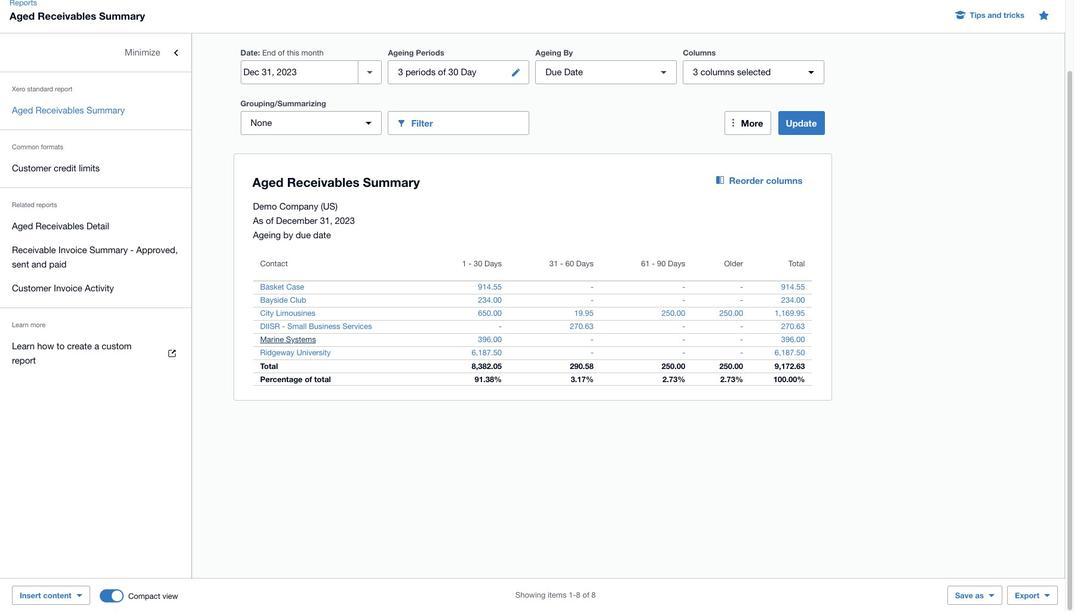 Task type: describe. For each thing, give the bounding box(es) containing it.
update
[[787, 118, 818, 129]]

older button
[[693, 252, 751, 281]]

percentage
[[260, 375, 303, 384]]

sent
[[12, 259, 29, 270]]

ageing inside "demo company (us) as of december 31, 2023 ageing by due date"
[[253, 230, 281, 240]]

days for 31 - 60 days
[[577, 259, 594, 268]]

demo company (us) as of december 31, 2023 ageing by due date
[[253, 201, 355, 240]]

diisr
[[260, 322, 280, 331]]

city limousines
[[260, 309, 316, 318]]

limits
[[79, 163, 100, 173]]

receivable invoice summary - approved, sent and paid link
[[0, 239, 191, 277]]

receivable
[[12, 245, 56, 255]]

to
[[57, 341, 65, 352]]

export button
[[1008, 586, 1059, 606]]

234.00 for second 234.00 link
[[782, 296, 806, 305]]

report inside learn how to create a custom report
[[12, 356, 36, 366]]

date
[[313, 230, 331, 240]]

19.95
[[575, 309, 594, 318]]

basket
[[260, 283, 284, 292]]

31 - 60 days button
[[509, 252, 601, 281]]

how
[[37, 341, 54, 352]]

summary for receivable invoice summary - approved, sent and paid 'link'
[[90, 245, 128, 255]]

none button
[[241, 111, 382, 135]]

reorder columns button
[[708, 169, 813, 193]]

1 8 from the left
[[577, 591, 581, 600]]

3 for 3 periods of 30 day
[[398, 67, 403, 77]]

view
[[163, 592, 178, 601]]

contact button
[[253, 252, 423, 281]]

3 periods of 30 day
[[398, 67, 477, 77]]

minimize
[[125, 47, 160, 57]]

due date
[[546, 67, 583, 77]]

2 250.00 link from the left
[[713, 308, 751, 320]]

services
[[343, 322, 372, 331]]

1 2.73% from the left
[[663, 375, 686, 384]]

1 vertical spatial aged receivables summary
[[12, 105, 125, 115]]

:
[[258, 48, 260, 57]]

invoice for customer
[[54, 283, 82, 294]]

university
[[297, 349, 331, 358]]

ridgeway university
[[260, 349, 331, 358]]

tips and tricks
[[971, 10, 1025, 20]]

1 250.00 link from the left
[[655, 308, 693, 320]]

related reports
[[12, 201, 57, 209]]

aged for "aged receivables summary" link
[[12, 105, 33, 115]]

100.00%
[[774, 375, 806, 384]]

aged for aged receivables detail link
[[12, 221, 33, 231]]

6,187.50 for first 6,187.50 link from the left
[[472, 349, 502, 358]]

0 horizontal spatial date
[[241, 48, 258, 57]]

total button
[[751, 252, 813, 281]]

report output element
[[253, 252, 813, 386]]

61 - 90 days button
[[601, 252, 693, 281]]

of right 1-
[[583, 591, 590, 600]]

none
[[251, 118, 272, 128]]

8,382.05
[[472, 362, 502, 371]]

learn for learn more
[[12, 322, 29, 329]]

2023
[[335, 216, 355, 226]]

1 914.55 link from the left
[[471, 282, 509, 294]]

2 914.55 link from the left
[[775, 282, 813, 294]]

90
[[658, 259, 666, 268]]

periods
[[406, 67, 436, 77]]

914.55 for first the 914.55 link from left
[[478, 283, 502, 292]]

customer for customer invoice activity
[[12, 283, 51, 294]]

filter button
[[388, 111, 530, 135]]

credit
[[54, 163, 76, 173]]

1 - 30 days
[[462, 259, 502, 268]]

marine systems
[[260, 335, 316, 344]]

0 vertical spatial report
[[55, 85, 73, 93]]

xero standard report
[[12, 85, 73, 93]]

1 vertical spatial total
[[260, 362, 278, 371]]

Select end date field
[[241, 61, 358, 84]]

marine
[[260, 335, 284, 344]]

showing
[[516, 591, 546, 600]]

basket case link
[[253, 282, 312, 294]]

case
[[287, 283, 304, 292]]

company
[[280, 201, 318, 212]]

diisr - small business services
[[260, 322, 372, 331]]

Report title field
[[250, 169, 688, 197]]

city limousines link
[[253, 308, 323, 320]]

61
[[642, 259, 650, 268]]

a
[[94, 341, 99, 352]]

content
[[43, 591, 72, 601]]

compact
[[128, 592, 160, 601]]

3 for 3 columns selected
[[694, 67, 699, 77]]

2 234.00 link from the left
[[775, 295, 813, 307]]

end
[[262, 48, 276, 57]]

more
[[742, 118, 764, 129]]

due
[[296, 230, 311, 240]]

more
[[30, 322, 45, 329]]

tricks
[[1004, 10, 1025, 20]]

detail
[[87, 221, 109, 231]]

update button
[[779, 111, 825, 135]]

filter
[[412, 117, 433, 128]]

1,169.95
[[775, 309, 806, 318]]

periods
[[416, 48, 445, 57]]

2 6,187.50 link from the left
[[768, 347, 813, 359]]

2 8 from the left
[[592, 591, 596, 600]]

reorder
[[730, 175, 764, 186]]

customer for customer credit limits
[[12, 163, 51, 173]]

list of convenience dates image
[[358, 60, 382, 84]]

date inside due date 'popup button'
[[565, 67, 583, 77]]

1 270.63 link from the left
[[563, 321, 601, 333]]

learn more
[[12, 322, 45, 329]]

60
[[566, 259, 575, 268]]

2 270.63 link from the left
[[775, 321, 813, 333]]

receivables for aged receivables detail link
[[36, 221, 84, 231]]

days for 61 - 90 days
[[668, 259, 686, 268]]

receivables for "aged receivables summary" link
[[36, 105, 84, 115]]

30 inside button
[[474, 259, 483, 268]]

contact
[[260, 259, 288, 268]]

1 270.63 from the left
[[570, 322, 594, 331]]

and inside button
[[988, 10, 1002, 20]]

custom
[[102, 341, 132, 352]]

1 396.00 from the left
[[478, 335, 502, 344]]

9,172.63
[[775, 362, 806, 371]]

columns for 3
[[701, 67, 735, 77]]

of inside "demo company (us) as of december 31, 2023 ageing by due date"
[[266, 216, 274, 226]]

approved,
[[136, 245, 178, 255]]

reorder columns
[[730, 175, 803, 186]]

1 234.00 link from the left
[[471, 295, 509, 307]]



Task type: locate. For each thing, give the bounding box(es) containing it.
total
[[314, 375, 331, 384]]

aged receivables detail link
[[0, 215, 191, 239]]

2 6,187.50 from the left
[[775, 349, 806, 358]]

6,187.50 link up 9,172.63 on the bottom right
[[768, 347, 813, 359]]

receivables up minimize button
[[38, 10, 96, 22]]

0 vertical spatial columns
[[701, 67, 735, 77]]

-
[[130, 245, 134, 255], [469, 259, 472, 268], [561, 259, 564, 268], [652, 259, 656, 268], [591, 283, 594, 292], [683, 283, 686, 292], [741, 283, 744, 292], [591, 296, 594, 305], [683, 296, 686, 305], [741, 296, 744, 305], [282, 322, 285, 331], [499, 322, 502, 331], [683, 322, 686, 331], [741, 322, 744, 331], [591, 335, 594, 344], [683, 335, 686, 344], [741, 335, 744, 344], [591, 349, 594, 358], [683, 349, 686, 358], [741, 349, 744, 358]]

by
[[284, 230, 293, 240]]

2 270.63 from the left
[[782, 322, 806, 331]]

ageing down 'as'
[[253, 230, 281, 240]]

standard
[[27, 85, 53, 93]]

6,187.50 link
[[465, 347, 509, 359], [768, 347, 813, 359]]

date left end
[[241, 48, 258, 57]]

aged receivables summary up minimize button
[[10, 10, 145, 22]]

914.55 for first the 914.55 link from right
[[782, 283, 806, 292]]

2 customer from the top
[[12, 283, 51, 294]]

0 horizontal spatial report
[[12, 356, 36, 366]]

save as
[[956, 591, 985, 601]]

columns inside button
[[767, 175, 803, 186]]

0 horizontal spatial 2.73%
[[663, 375, 686, 384]]

91.38%
[[475, 375, 502, 384]]

1 horizontal spatial report
[[55, 85, 73, 93]]

2 days from the left
[[577, 259, 594, 268]]

total up 1,169.95
[[789, 259, 806, 268]]

914.55 link down 1 - 30 days
[[471, 282, 509, 294]]

of right periods
[[438, 67, 446, 77]]

aged receivables detail
[[12, 221, 109, 231]]

diisr - small business services link
[[253, 321, 380, 333]]

insert content button
[[12, 586, 90, 606]]

learn how to create a custom report link
[[0, 335, 191, 373]]

31,
[[320, 216, 333, 226]]

2.73%
[[663, 375, 686, 384], [721, 375, 744, 384]]

ageing periods
[[388, 48, 445, 57]]

6,187.50
[[472, 349, 502, 358], [775, 349, 806, 358]]

limousines
[[276, 309, 316, 318]]

days right 60
[[577, 259, 594, 268]]

ageing left the by on the right top of page
[[536, 48, 562, 57]]

marine systems link
[[253, 334, 323, 346]]

30 inside button
[[449, 67, 459, 77]]

total inside button
[[789, 259, 806, 268]]

6,187.50 up 9,172.63 on the bottom right
[[775, 349, 806, 358]]

aged receivables summary down "xero standard report"
[[12, 105, 125, 115]]

ridgeway
[[260, 349, 295, 358]]

and
[[988, 10, 1002, 20], [32, 259, 47, 270]]

- inside receivable invoice summary - approved, sent and paid
[[130, 245, 134, 255]]

2 horizontal spatial ageing
[[536, 48, 562, 57]]

0 horizontal spatial days
[[485, 259, 502, 268]]

1 horizontal spatial 30
[[474, 259, 483, 268]]

summary for "aged receivables summary" link
[[87, 105, 125, 115]]

as
[[976, 591, 985, 601]]

insert content
[[20, 591, 72, 601]]

receivables down "xero standard report"
[[36, 105, 84, 115]]

1 vertical spatial summary
[[87, 105, 125, 115]]

1 horizontal spatial 3
[[694, 67, 699, 77]]

396.00 link up 9,172.63 on the bottom right
[[775, 334, 813, 346]]

0 horizontal spatial columns
[[701, 67, 735, 77]]

1 vertical spatial columns
[[767, 175, 803, 186]]

1 horizontal spatial 6,187.50 link
[[768, 347, 813, 359]]

0 vertical spatial 30
[[449, 67, 459, 77]]

1 vertical spatial learn
[[12, 341, 35, 352]]

xero
[[12, 85, 25, 93]]

1 horizontal spatial columns
[[767, 175, 803, 186]]

234.00 up 1,169.95
[[782, 296, 806, 305]]

0 horizontal spatial 270.63
[[570, 322, 594, 331]]

business
[[309, 322, 341, 331]]

related
[[12, 201, 34, 209]]

0 horizontal spatial 396.00 link
[[471, 334, 509, 346]]

month
[[302, 48, 324, 57]]

1 horizontal spatial 2.73%
[[721, 375, 744, 384]]

1 vertical spatial aged
[[12, 105, 33, 115]]

30
[[449, 67, 459, 77], [474, 259, 483, 268]]

receivables down reports
[[36, 221, 84, 231]]

1-
[[569, 591, 577, 600]]

1 horizontal spatial 270.63 link
[[775, 321, 813, 333]]

0 vertical spatial receivables
[[38, 10, 96, 22]]

percentage of total
[[260, 375, 331, 384]]

1 - 30 days button
[[423, 252, 509, 281]]

small
[[288, 322, 307, 331]]

columns right reorder
[[767, 175, 803, 186]]

customer credit limits link
[[0, 157, 191, 181]]

0 horizontal spatial 914.55 link
[[471, 282, 509, 294]]

234.00 link up 1,169.95
[[775, 295, 813, 307]]

1 horizontal spatial 270.63
[[782, 322, 806, 331]]

2 horizontal spatial days
[[668, 259, 686, 268]]

396.00 down 1,169.95 link
[[782, 335, 806, 344]]

learn inside learn how to create a custom report
[[12, 341, 35, 352]]

1 396.00 link from the left
[[471, 334, 509, 346]]

showing items 1-8 of 8
[[516, 591, 596, 600]]

1 horizontal spatial 396.00
[[782, 335, 806, 344]]

0 horizontal spatial 914.55
[[478, 283, 502, 292]]

1
[[462, 259, 467, 268]]

1 horizontal spatial 914.55
[[782, 283, 806, 292]]

1 vertical spatial customer
[[12, 283, 51, 294]]

ageing for ageing by
[[536, 48, 562, 57]]

3 columns selected
[[694, 67, 772, 77]]

report right standard
[[55, 85, 73, 93]]

1 horizontal spatial 914.55 link
[[775, 282, 813, 294]]

0 horizontal spatial and
[[32, 259, 47, 270]]

2 vertical spatial aged
[[12, 221, 33, 231]]

2 2.73% from the left
[[721, 375, 744, 384]]

day
[[461, 67, 477, 77]]

914.55 down 1 - 30 days
[[478, 283, 502, 292]]

1 3 from the left
[[398, 67, 403, 77]]

bayside club link
[[253, 295, 314, 307]]

234.00 up the 650.00
[[478, 296, 502, 305]]

- link
[[584, 282, 601, 294], [676, 282, 693, 294], [734, 282, 751, 294], [584, 295, 601, 307], [676, 295, 693, 307], [734, 295, 751, 307], [492, 321, 509, 333], [676, 321, 693, 333], [734, 321, 751, 333], [584, 334, 601, 346], [676, 334, 693, 346], [734, 334, 751, 346], [584, 347, 601, 359], [676, 347, 693, 359], [734, 347, 751, 359]]

date right due
[[565, 67, 583, 77]]

1 234.00 from the left
[[478, 296, 502, 305]]

914.55 link down total button
[[775, 282, 813, 294]]

1 horizontal spatial 396.00 link
[[775, 334, 813, 346]]

396.00
[[478, 335, 502, 344], [782, 335, 806, 344]]

remove from favorites image
[[1033, 3, 1056, 27]]

650.00 link
[[471, 308, 509, 320]]

of inside button
[[438, 67, 446, 77]]

of left this
[[278, 48, 285, 57]]

formats
[[41, 143, 63, 151]]

days right 90
[[668, 259, 686, 268]]

by
[[564, 48, 573, 57]]

270.63 down 1,169.95 link
[[782, 322, 806, 331]]

8 right 1-
[[592, 591, 596, 600]]

0 horizontal spatial 234.00
[[478, 296, 502, 305]]

aged receivables summary
[[10, 10, 145, 22], [12, 105, 125, 115]]

and right tips
[[988, 10, 1002, 20]]

common formats
[[12, 143, 63, 151]]

tips and tricks button
[[949, 5, 1033, 25]]

1 vertical spatial and
[[32, 259, 47, 270]]

receivable invoice summary - approved, sent and paid
[[12, 245, 178, 270]]

ageing up periods
[[388, 48, 414, 57]]

250.00 link down older button
[[713, 308, 751, 320]]

customer invoice activity link
[[0, 277, 191, 301]]

61 - 90 days
[[642, 259, 686, 268]]

summary down minimize button
[[87, 105, 125, 115]]

1 horizontal spatial ageing
[[388, 48, 414, 57]]

learn for learn how to create a custom report
[[12, 341, 35, 352]]

more button
[[725, 111, 772, 135]]

of left total
[[305, 375, 312, 384]]

create
[[67, 341, 92, 352]]

2 vertical spatial summary
[[90, 245, 128, 255]]

8 right items
[[577, 591, 581, 600]]

report down the learn more
[[12, 356, 36, 366]]

ageing by
[[536, 48, 573, 57]]

1 914.55 from the left
[[478, 283, 502, 292]]

2 396.00 link from the left
[[775, 334, 813, 346]]

0 horizontal spatial 396.00
[[478, 335, 502, 344]]

1 horizontal spatial 234.00 link
[[775, 295, 813, 307]]

1 6,187.50 link from the left
[[465, 347, 509, 359]]

this
[[287, 48, 300, 57]]

250.00 link down 61 - 90 days
[[655, 308, 693, 320]]

2 396.00 from the left
[[782, 335, 806, 344]]

invoice for receivable
[[58, 245, 87, 255]]

basket case
[[260, 283, 304, 292]]

250.00
[[662, 309, 686, 318], [720, 309, 744, 318], [662, 362, 686, 371], [720, 362, 744, 371]]

of inside date : end of this month
[[278, 48, 285, 57]]

invoice down paid
[[54, 283, 82, 294]]

2 234.00 from the left
[[782, 296, 806, 305]]

1 horizontal spatial date
[[565, 67, 583, 77]]

0 vertical spatial aged receivables summary
[[10, 10, 145, 22]]

3 inside button
[[398, 67, 403, 77]]

1 vertical spatial 30
[[474, 259, 483, 268]]

customer invoice activity
[[12, 283, 114, 294]]

0 horizontal spatial 30
[[449, 67, 459, 77]]

0 vertical spatial summary
[[99, 10, 145, 22]]

1 horizontal spatial 250.00 link
[[713, 308, 751, 320]]

as
[[253, 216, 263, 226]]

0 horizontal spatial 8
[[577, 591, 581, 600]]

bayside club
[[260, 296, 307, 305]]

summary up the minimize
[[99, 10, 145, 22]]

1 vertical spatial invoice
[[54, 283, 82, 294]]

1 customer from the top
[[12, 163, 51, 173]]

1 horizontal spatial 6,187.50
[[775, 349, 806, 358]]

1,169.95 link
[[768, 308, 813, 320]]

0 horizontal spatial 6,187.50 link
[[465, 347, 509, 359]]

0 vertical spatial and
[[988, 10, 1002, 20]]

396.00 down 650.00 link
[[478, 335, 502, 344]]

days right 1
[[485, 259, 502, 268]]

invoice up paid
[[58, 245, 87, 255]]

1 horizontal spatial 234.00
[[782, 296, 806, 305]]

914.55 link
[[471, 282, 509, 294], [775, 282, 813, 294]]

ageing for ageing periods
[[388, 48, 414, 57]]

6,187.50 link up 8,382.05
[[465, 347, 509, 359]]

0 horizontal spatial total
[[260, 362, 278, 371]]

reports
[[36, 201, 57, 209]]

270.63 down 19.95 link
[[570, 322, 594, 331]]

days for 1 - 30 days
[[485, 259, 502, 268]]

demo
[[253, 201, 277, 212]]

290.58
[[570, 362, 594, 371]]

2 learn from the top
[[12, 341, 35, 352]]

270.63 link down 19.95 link
[[563, 321, 601, 333]]

2 3 from the left
[[694, 67, 699, 77]]

1 horizontal spatial days
[[577, 259, 594, 268]]

save
[[956, 591, 974, 601]]

0 horizontal spatial 6,187.50
[[472, 349, 502, 358]]

30 left day
[[449, 67, 459, 77]]

insert
[[20, 591, 41, 601]]

31 - 60 days
[[550, 259, 594, 268]]

3 left periods
[[398, 67, 403, 77]]

summary
[[99, 10, 145, 22], [87, 105, 125, 115], [90, 245, 128, 255]]

1 vertical spatial receivables
[[36, 105, 84, 115]]

customer down common formats on the top of page
[[12, 163, 51, 173]]

1 learn from the top
[[12, 322, 29, 329]]

1 vertical spatial date
[[565, 67, 583, 77]]

6,187.50 up 8,382.05
[[472, 349, 502, 358]]

0 vertical spatial total
[[789, 259, 806, 268]]

0 horizontal spatial 3
[[398, 67, 403, 77]]

1 horizontal spatial and
[[988, 10, 1002, 20]]

1 days from the left
[[485, 259, 502, 268]]

of inside report output element
[[305, 375, 312, 384]]

1 horizontal spatial total
[[789, 259, 806, 268]]

2 914.55 from the left
[[782, 283, 806, 292]]

270.63 link
[[563, 321, 601, 333], [775, 321, 813, 333]]

save as button
[[948, 586, 1003, 606]]

total down ridgeway
[[260, 362, 278, 371]]

and inside receivable invoice summary - approved, sent and paid
[[32, 259, 47, 270]]

invoice inside receivable invoice summary - approved, sent and paid
[[58, 245, 87, 255]]

common
[[12, 143, 39, 151]]

customer down sent
[[12, 283, 51, 294]]

0 horizontal spatial 270.63 link
[[563, 321, 601, 333]]

270.63 link down 1,169.95 link
[[775, 321, 813, 333]]

learn left more
[[12, 322, 29, 329]]

0 vertical spatial invoice
[[58, 245, 87, 255]]

1 vertical spatial report
[[12, 356, 36, 366]]

tips
[[971, 10, 986, 20]]

columns down columns
[[701, 67, 735, 77]]

0 vertical spatial aged
[[10, 10, 35, 22]]

396.00 link
[[471, 334, 509, 346], [775, 334, 813, 346]]

learn down the learn more
[[12, 341, 35, 352]]

0 horizontal spatial 250.00 link
[[655, 308, 693, 320]]

914.55 down total button
[[782, 283, 806, 292]]

columns for reorder
[[767, 175, 803, 186]]

minimize button
[[0, 41, 191, 65]]

and down receivable
[[32, 259, 47, 270]]

summary inside receivable invoice summary - approved, sent and paid
[[90, 245, 128, 255]]

0 vertical spatial date
[[241, 48, 258, 57]]

234.00 link up the 650.00
[[471, 295, 509, 307]]

systems
[[286, 335, 316, 344]]

30 right 1
[[474, 259, 483, 268]]

bayside
[[260, 296, 288, 305]]

aged
[[10, 10, 35, 22], [12, 105, 33, 115], [12, 221, 33, 231]]

0 horizontal spatial ageing
[[253, 230, 281, 240]]

of right 'as'
[[266, 216, 274, 226]]

6,187.50 for 1st 6,187.50 link from the right
[[775, 349, 806, 358]]

1 horizontal spatial 8
[[592, 591, 596, 600]]

0 vertical spatial learn
[[12, 322, 29, 329]]

2 vertical spatial receivables
[[36, 221, 84, 231]]

due
[[546, 67, 562, 77]]

3 down columns
[[694, 67, 699, 77]]

234.00 for first 234.00 link from left
[[478, 296, 502, 305]]

1 6,187.50 from the left
[[472, 349, 502, 358]]

summary down detail
[[90, 245, 128, 255]]

0 horizontal spatial 234.00 link
[[471, 295, 509, 307]]

0 vertical spatial customer
[[12, 163, 51, 173]]

396.00 link down 650.00 link
[[471, 334, 509, 346]]

3 days from the left
[[668, 259, 686, 268]]



Task type: vqa. For each thing, say whether or not it's contained in the screenshot.


